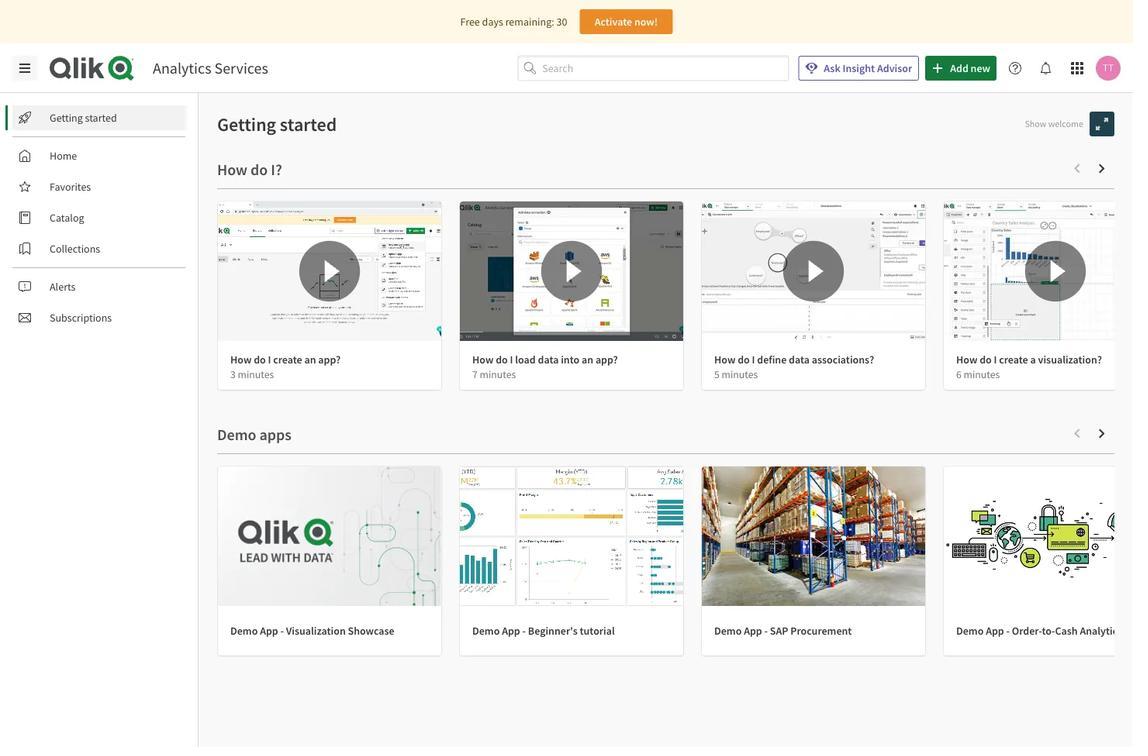 Task type: locate. For each thing, give the bounding box(es) containing it.
1 horizontal spatial an
[[582, 353, 593, 367]]

app
[[260, 624, 278, 638], [502, 624, 520, 638], [744, 624, 762, 638], [986, 624, 1004, 638]]

1 an from the left
[[304, 353, 316, 367]]

how
[[230, 353, 252, 367], [472, 353, 494, 367], [714, 353, 736, 367], [956, 353, 977, 367]]

data
[[538, 353, 559, 367], [789, 353, 810, 367]]

welcome
[[1048, 118, 1083, 130]]

collections link
[[12, 237, 186, 261]]

app left beginner's on the bottom of page
[[502, 624, 520, 638]]

analytics
[[153, 59, 211, 78], [1080, 624, 1122, 638]]

create inside how do i create a visualization? 6 minutes
[[999, 353, 1028, 367]]

do inside how do i create a visualization? 6 minutes
[[980, 353, 992, 367]]

activate now! link
[[580, 9, 673, 34]]

create for a
[[999, 353, 1028, 367]]

getting started
[[50, 111, 117, 125], [217, 112, 337, 136]]

0 horizontal spatial getting
[[50, 111, 83, 125]]

getting down the services
[[217, 112, 276, 136]]

how inside how do i create an app? 3 minutes
[[230, 353, 252, 367]]

new
[[971, 61, 990, 75]]

minutes right 3
[[238, 368, 274, 381]]

activate now!
[[595, 15, 658, 29]]

app left visualization
[[260, 624, 278, 638]]

1 do from the left
[[254, 353, 266, 367]]

minutes for how do i create an app?
[[238, 368, 274, 381]]

how do i define data associations? 5 minutes
[[714, 353, 874, 381]]

how inside how do i create a visualization? 6 minutes
[[956, 353, 977, 367]]

alerts link
[[12, 275, 186, 299]]

demo app - sap procurement image
[[702, 467, 925, 606]]

1 i from the left
[[268, 353, 271, 367]]

tutorial
[[580, 624, 615, 638]]

getting inside main content
[[217, 112, 276, 136]]

insight
[[843, 61, 875, 75]]

how up '7'
[[472, 353, 494, 367]]

demo
[[230, 624, 258, 638], [472, 624, 500, 638], [714, 624, 742, 638], [956, 624, 984, 638]]

1 demo from the left
[[230, 624, 258, 638]]

do
[[254, 353, 266, 367], [496, 353, 508, 367], [738, 353, 750, 367], [980, 353, 992, 367]]

i for how do i define data associations?
[[752, 353, 755, 367]]

demo for demo app - order-to-cash analytics
[[956, 624, 984, 638]]

app left order-
[[986, 624, 1004, 638]]

data for associations?
[[789, 353, 810, 367]]

i for how do i create an app?
[[268, 353, 271, 367]]

favorites link
[[12, 175, 186, 199]]

demo left sap
[[714, 624, 742, 638]]

4 minutes from the left
[[964, 368, 1000, 381]]

data inside how do i define data associations? 5 minutes
[[789, 353, 810, 367]]

1 how from the left
[[230, 353, 252, 367]]

0 horizontal spatial data
[[538, 353, 559, 367]]

do inside how do i load data into an app? 7 minutes
[[496, 353, 508, 367]]

1 horizontal spatial started
[[280, 112, 337, 136]]

2 demo from the left
[[472, 624, 500, 638]]

4 demo from the left
[[956, 624, 984, 638]]

-
[[280, 624, 284, 638], [522, 624, 526, 638], [764, 624, 768, 638], [1006, 624, 1010, 638]]

0 horizontal spatial started
[[85, 111, 117, 125]]

started
[[85, 111, 117, 125], [280, 112, 337, 136]]

0 horizontal spatial an
[[304, 353, 316, 367]]

an inside how do i create an app? 3 minutes
[[304, 353, 316, 367]]

show welcome
[[1025, 118, 1083, 130]]

analytics right cash
[[1080, 624, 1122, 638]]

2 i from the left
[[510, 353, 513, 367]]

data inside how do i load data into an app? 7 minutes
[[538, 353, 559, 367]]

home link
[[12, 143, 186, 168]]

2 how from the left
[[472, 353, 494, 367]]

how do i create an app? element
[[230, 353, 341, 367]]

1 horizontal spatial app?
[[596, 353, 618, 367]]

started inside getting started main content
[[280, 112, 337, 136]]

- left order-
[[1006, 624, 1010, 638]]

1 horizontal spatial analytics
[[1080, 624, 1122, 638]]

- for visualization
[[280, 624, 284, 638]]

app?
[[318, 353, 341, 367], [596, 353, 618, 367]]

app left sap
[[744, 624, 762, 638]]

1 horizontal spatial getting
[[217, 112, 276, 136]]

4 do from the left
[[980, 353, 992, 367]]

how up 5
[[714, 353, 736, 367]]

how do i load data into an app? 7 minutes
[[472, 353, 618, 381]]

3 demo from the left
[[714, 624, 742, 638]]

show
[[1025, 118, 1047, 130]]

1 app? from the left
[[318, 353, 341, 367]]

advisor
[[877, 61, 912, 75]]

3 i from the left
[[752, 353, 755, 367]]

app for order-
[[986, 624, 1004, 638]]

home
[[50, 149, 77, 163]]

i inside how do i define data associations? 5 minutes
[[752, 353, 755, 367]]

show welcome image
[[1096, 118, 1108, 130]]

4 app from the left
[[986, 624, 1004, 638]]

how do i create a visualization? element
[[956, 353, 1102, 367]]

an
[[304, 353, 316, 367], [582, 353, 593, 367]]

4 how from the left
[[956, 353, 977, 367]]

3 how from the left
[[714, 353, 736, 367]]

0 horizontal spatial create
[[273, 353, 302, 367]]

1 vertical spatial analytics
[[1080, 624, 1122, 638]]

demo left beginner's on the bottom of page
[[472, 624, 500, 638]]

3
[[230, 368, 236, 381]]

5
[[714, 368, 720, 381]]

0 vertical spatial analytics
[[153, 59, 211, 78]]

demo for demo app - visualization showcase
[[230, 624, 258, 638]]

demo left visualization
[[230, 624, 258, 638]]

1 create from the left
[[273, 353, 302, 367]]

minutes inside how do i create an app? 3 minutes
[[238, 368, 274, 381]]

create
[[273, 353, 302, 367], [999, 353, 1028, 367]]

analytics services element
[[153, 59, 268, 78]]

do inside how do i create an app? 3 minutes
[[254, 353, 266, 367]]

4 i from the left
[[994, 353, 997, 367]]

collections
[[50, 242, 100, 256]]

getting up home
[[50, 111, 83, 125]]

1 horizontal spatial getting started
[[217, 112, 337, 136]]

how inside how do i define data associations? 5 minutes
[[714, 353, 736, 367]]

minutes
[[238, 368, 274, 381], [480, 368, 516, 381], [722, 368, 758, 381], [964, 368, 1000, 381]]

2 app? from the left
[[596, 353, 618, 367]]

demo app - order-to-cash analytics image
[[944, 467, 1133, 606]]

free
[[460, 15, 480, 29]]

1 - from the left
[[280, 624, 284, 638]]

analytics left the services
[[153, 59, 211, 78]]

3 - from the left
[[764, 624, 768, 638]]

getting started down the services
[[217, 112, 337, 136]]

how do i define data associations? image
[[702, 202, 925, 341]]

data right the define
[[789, 353, 810, 367]]

i inside how do i load data into an app? 7 minutes
[[510, 353, 513, 367]]

how inside how do i load data into an app? 7 minutes
[[472, 353, 494, 367]]

i inside how do i create a visualization? 6 minutes
[[994, 353, 997, 367]]

how for how do i define data associations?
[[714, 353, 736, 367]]

how do i load data into an app? image
[[460, 202, 683, 341]]

- left sap
[[764, 624, 768, 638]]

minutes for how do i define data associations?
[[722, 368, 758, 381]]

0 horizontal spatial getting started
[[50, 111, 117, 125]]

0 horizontal spatial app?
[[318, 353, 341, 367]]

minutes right 5
[[722, 368, 758, 381]]

1 horizontal spatial create
[[999, 353, 1028, 367]]

1 app from the left
[[260, 624, 278, 638]]

order-
[[1012, 624, 1042, 638]]

2 app from the left
[[502, 624, 520, 638]]

2 minutes from the left
[[480, 368, 516, 381]]

2 do from the left
[[496, 353, 508, 367]]

minutes inside how do i create a visualization? 6 minutes
[[964, 368, 1000, 381]]

do inside how do i define data associations? 5 minutes
[[738, 353, 750, 367]]

services
[[214, 59, 268, 78]]

how up 3
[[230, 353, 252, 367]]

how do i load data into an app? element
[[472, 353, 618, 367]]

2 create from the left
[[999, 353, 1028, 367]]

demo for demo app - beginner's tutorial
[[472, 624, 500, 638]]

4 - from the left
[[1006, 624, 1010, 638]]

minutes right '7'
[[480, 368, 516, 381]]

how do i define data associations? element
[[714, 353, 874, 367]]

analytics services
[[153, 59, 268, 78]]

i inside how do i create an app? 3 minutes
[[268, 353, 271, 367]]

terry turtle image
[[1096, 56, 1121, 81]]

app? inside how do i load data into an app? 7 minutes
[[596, 353, 618, 367]]

2 data from the left
[[789, 353, 810, 367]]

minutes inside how do i define data associations? 5 minutes
[[722, 368, 758, 381]]

i
[[268, 353, 271, 367], [510, 353, 513, 367], [752, 353, 755, 367], [994, 353, 997, 367]]

1 data from the left
[[538, 353, 559, 367]]

app for beginner's
[[502, 624, 520, 638]]

demo left order-
[[956, 624, 984, 638]]

3 do from the left
[[738, 353, 750, 367]]

data left "into"
[[538, 353, 559, 367]]

2 an from the left
[[582, 353, 593, 367]]

- left beginner's on the bottom of page
[[522, 624, 526, 638]]

getting started up home link
[[50, 111, 117, 125]]

minutes right the 6
[[964, 368, 1000, 381]]

remaining:
[[505, 15, 554, 29]]

3 minutes from the left
[[722, 368, 758, 381]]

do for how do i load data into an app?
[[496, 353, 508, 367]]

how for how do i load data into an app?
[[472, 353, 494, 367]]

demo app - beginner's tutorial
[[472, 624, 615, 638]]

getting inside the navigation pane element
[[50, 111, 83, 125]]

sap
[[770, 624, 788, 638]]

2 - from the left
[[522, 624, 526, 638]]

- for beginner's
[[522, 624, 526, 638]]

getting started inside the navigation pane element
[[50, 111, 117, 125]]

how up the 6
[[956, 353, 977, 367]]

1 minutes from the left
[[238, 368, 274, 381]]

- left visualization
[[280, 624, 284, 638]]

getting
[[50, 111, 83, 125], [217, 112, 276, 136]]

close sidebar menu image
[[19, 62, 31, 74]]

1 horizontal spatial data
[[789, 353, 810, 367]]

3 app from the left
[[744, 624, 762, 638]]

create inside how do i create an app? 3 minutes
[[273, 353, 302, 367]]

demo app - order-to-cash analytics
[[956, 624, 1122, 638]]



Task type: describe. For each thing, give the bounding box(es) containing it.
30
[[556, 15, 567, 29]]

now!
[[634, 15, 658, 29]]

cash
[[1055, 624, 1078, 638]]

0 horizontal spatial analytics
[[153, 59, 211, 78]]

do for how do i define data associations?
[[738, 353, 750, 367]]

demo app - visualization showcase image
[[218, 467, 441, 606]]

demo app - sap procurement
[[714, 624, 852, 638]]

searchbar element
[[518, 56, 789, 81]]

an inside how do i load data into an app? 7 minutes
[[582, 353, 593, 367]]

alerts
[[50, 280, 76, 294]]

add new
[[950, 61, 990, 75]]

procurement
[[790, 624, 852, 638]]

visualization
[[286, 624, 346, 638]]

do for how do i create a visualization?
[[980, 353, 992, 367]]

add
[[950, 61, 969, 75]]

a
[[1030, 353, 1036, 367]]

catalog link
[[12, 206, 186, 230]]

getting started main content
[[199, 93, 1133, 748]]

started inside getting started link
[[85, 111, 117, 125]]

define
[[757, 353, 787, 367]]

Search text field
[[542, 56, 789, 81]]

6
[[956, 368, 962, 381]]

app for sap
[[744, 624, 762, 638]]

how for how do i create an app?
[[230, 353, 252, 367]]

i for how do i load data into an app?
[[510, 353, 513, 367]]

subscriptions link
[[12, 306, 186, 330]]

do for how do i create an app?
[[254, 353, 266, 367]]

minutes inside how do i load data into an app? 7 minutes
[[480, 368, 516, 381]]

into
[[561, 353, 580, 367]]

how do i create an app? image
[[218, 202, 441, 341]]

how do i create a visualization? 6 minutes
[[956, 353, 1102, 381]]

days
[[482, 15, 503, 29]]

7
[[472, 368, 478, 381]]

associations?
[[812, 353, 874, 367]]

getting started inside main content
[[217, 112, 337, 136]]

add new button
[[925, 56, 997, 81]]

catalog
[[50, 211, 84, 225]]

- for order-
[[1006, 624, 1010, 638]]

beginner's
[[528, 624, 578, 638]]

ask
[[824, 61, 840, 75]]

i for how do i create a visualization?
[[994, 353, 997, 367]]

minutes for how do i create a visualization?
[[964, 368, 1000, 381]]

favorites
[[50, 180, 91, 194]]

subscriptions
[[50, 311, 112, 325]]

how do i create an app? 3 minutes
[[230, 353, 341, 381]]

getting started link
[[12, 105, 186, 130]]

showcase
[[348, 624, 394, 638]]

navigation pane element
[[0, 99, 198, 337]]

demo app - visualization showcase
[[230, 624, 394, 638]]

to-
[[1042, 624, 1055, 638]]

app for visualization
[[260, 624, 278, 638]]

app? inside how do i create an app? 3 minutes
[[318, 353, 341, 367]]

demo app - beginner's tutorial image
[[460, 467, 683, 606]]

free days remaining: 30
[[460, 15, 567, 29]]

visualization?
[[1038, 353, 1102, 367]]

activate
[[595, 15, 632, 29]]

load
[[515, 353, 536, 367]]

demo for demo app - sap procurement
[[714, 624, 742, 638]]

create for an
[[273, 353, 302, 367]]

how for how do i create a visualization?
[[956, 353, 977, 367]]

- for sap
[[764, 624, 768, 638]]

how do i create a visualization? image
[[944, 202, 1133, 341]]

analytics inside getting started main content
[[1080, 624, 1122, 638]]

ask insight advisor
[[824, 61, 912, 75]]

ask insight advisor button
[[798, 56, 919, 81]]

data for into
[[538, 353, 559, 367]]



Task type: vqa. For each thing, say whether or not it's contained in the screenshot.


